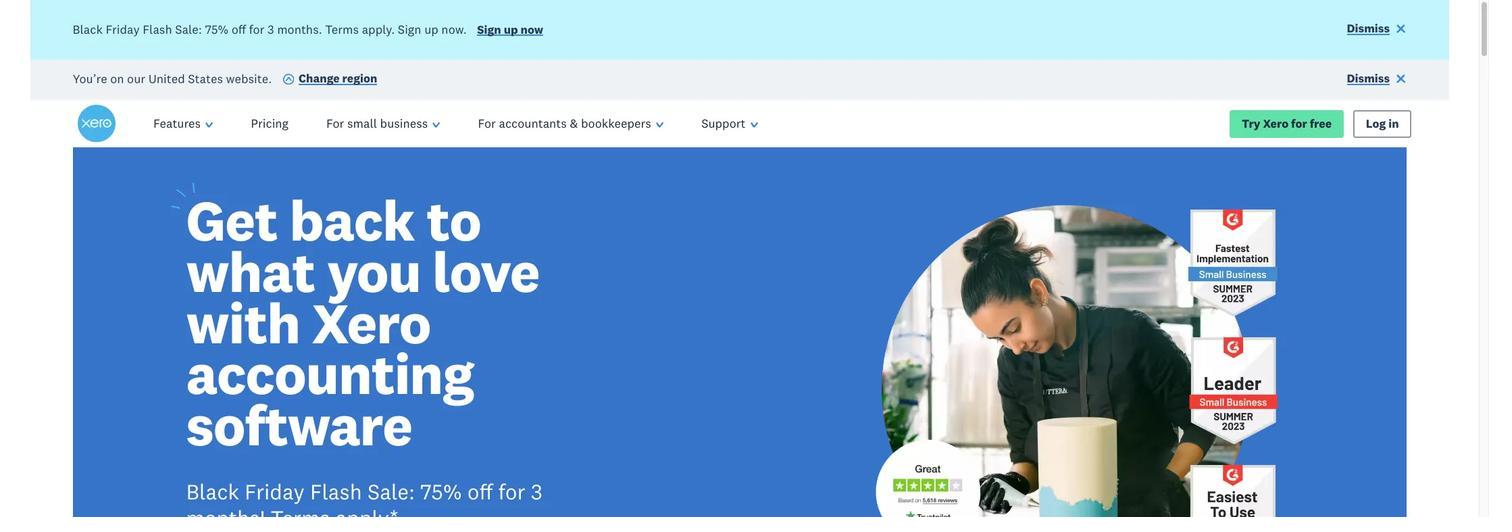 Task type: describe. For each thing, give the bounding box(es) containing it.
back
[[290, 185, 415, 256]]

1 horizontal spatial xero
[[1264, 116, 1289, 131]]

for for for small business
[[327, 116, 344, 131]]

months!
[[186, 504, 265, 517]]

3 for apply.
[[268, 21, 274, 37]]

business
[[380, 116, 428, 131]]

small
[[347, 116, 377, 131]]

with
[[186, 287, 300, 358]]

you
[[327, 236, 421, 307]]

dismiss for black friday flash sale: 75% off for 3 months. terms apply. sign up now.
[[1348, 21, 1391, 36]]

try xero for free
[[1242, 116, 1333, 131]]

terms for months.
[[325, 21, 359, 37]]

dismiss for you're on our united states website.
[[1348, 71, 1391, 86]]

our
[[127, 70, 145, 86]]

xero homepage image
[[78, 105, 116, 143]]

black friday flash sale: 75% off for 3 months. terms apply. sign up now.
[[73, 21, 467, 37]]

in
[[1389, 116, 1400, 131]]

for small business
[[327, 116, 428, 131]]

pricing link
[[232, 100, 308, 148]]

accounting
[[186, 338, 474, 409]]

friday for black friday flash sale: 75% off for 3 months. terms apply. sign up now.
[[106, 21, 140, 37]]

for for for accountants & bookkeepers
[[478, 116, 496, 131]]

region
[[342, 71, 377, 86]]

&
[[570, 116, 578, 131]]

you're
[[73, 70, 107, 86]]

on
[[110, 70, 124, 86]]

features
[[153, 116, 201, 131]]

for accountants & bookkeepers button
[[459, 100, 683, 148]]

bookkeepers
[[581, 116, 652, 131]]

states
[[188, 70, 223, 86]]

you're on our united states website.
[[73, 70, 272, 86]]

back to what you love with xero accounting software
[[186, 185, 540, 460]]

75% for apply*
[[421, 478, 462, 505]]

terms for months!
[[271, 504, 330, 517]]

sign up now
[[477, 22, 544, 37]]

flash for months!
[[310, 478, 362, 505]]

software
[[186, 389, 412, 460]]

0 horizontal spatial sign
[[398, 21, 422, 37]]

try xero for free link
[[1230, 110, 1345, 138]]

75% for apply.
[[205, 21, 229, 37]]



Task type: vqa. For each thing, say whether or not it's contained in the screenshot.
Flash inside 'Black Friday Flash Sale: 75% off for 3 months! Terms apply*'
yes



Task type: locate. For each thing, give the bounding box(es) containing it.
0 vertical spatial 3
[[268, 21, 274, 37]]

1 dismiss button from the top
[[1348, 21, 1407, 39]]

for
[[327, 116, 344, 131], [478, 116, 496, 131]]

for for black friday flash sale: 75% off for 3 months. terms apply. sign up now.
[[249, 21, 265, 37]]

1 horizontal spatial sale:
[[368, 478, 415, 505]]

1 vertical spatial dismiss button
[[1348, 71, 1407, 89]]

0 horizontal spatial xero
[[312, 287, 431, 358]]

for inside black friday flash sale: 75% off for 3 months! terms apply*
[[499, 478, 526, 505]]

1 vertical spatial xero
[[312, 287, 431, 358]]

terms left apply*
[[271, 504, 330, 517]]

apply.
[[362, 21, 395, 37]]

0 horizontal spatial flash
[[143, 21, 172, 37]]

apply*
[[336, 504, 399, 517]]

0 vertical spatial dismiss button
[[1348, 21, 1407, 39]]

to
[[427, 185, 481, 256]]

0 horizontal spatial off
[[232, 21, 246, 37]]

1 vertical spatial friday
[[245, 478, 305, 505]]

0 horizontal spatial black
[[73, 21, 103, 37]]

now.
[[442, 21, 467, 37]]

accountants
[[499, 116, 567, 131]]

off for apply.
[[232, 21, 246, 37]]

0 vertical spatial off
[[232, 21, 246, 37]]

2 dismiss button from the top
[[1348, 71, 1407, 89]]

friday
[[106, 21, 140, 37], [245, 478, 305, 505]]

0 vertical spatial black
[[73, 21, 103, 37]]

up left now.
[[425, 21, 439, 37]]

1 dismiss from the top
[[1348, 21, 1391, 36]]

1 vertical spatial for
[[1292, 116, 1308, 131]]

0 vertical spatial 75%
[[205, 21, 229, 37]]

0 horizontal spatial for
[[327, 116, 344, 131]]

0 vertical spatial terms
[[325, 21, 359, 37]]

up left now
[[504, 22, 518, 37]]

friday for black friday flash sale: 75% off for 3 months! terms apply*
[[245, 478, 305, 505]]

xero
[[1264, 116, 1289, 131], [312, 287, 431, 358]]

terms
[[325, 21, 359, 37], [271, 504, 330, 517]]

xero inside back to what you love with xero accounting software
[[312, 287, 431, 358]]

1 horizontal spatial friday
[[245, 478, 305, 505]]

1 vertical spatial sale:
[[368, 478, 415, 505]]

change region
[[299, 71, 377, 86]]

2 vertical spatial for
[[499, 478, 526, 505]]

sale:
[[175, 21, 202, 37], [368, 478, 415, 505]]

1 horizontal spatial for
[[499, 478, 526, 505]]

1 horizontal spatial for
[[478, 116, 496, 131]]

sign up now link
[[477, 22, 544, 40]]

3 inside black friday flash sale: 75% off for 3 months! terms apply*
[[531, 478, 543, 505]]

1 vertical spatial flash
[[310, 478, 362, 505]]

0 horizontal spatial sale:
[[175, 21, 202, 37]]

sign
[[398, 21, 422, 37], [477, 22, 501, 37]]

free
[[1311, 116, 1333, 131]]

for left small
[[327, 116, 344, 131]]

0 vertical spatial xero
[[1264, 116, 1289, 131]]

for accountants & bookkeepers
[[478, 116, 652, 131]]

75% inside black friday flash sale: 75% off for 3 months! terms apply*
[[421, 478, 462, 505]]

1 vertical spatial black
[[186, 478, 239, 505]]

3
[[268, 21, 274, 37], [531, 478, 543, 505]]

1 horizontal spatial sign
[[477, 22, 501, 37]]

support button
[[683, 100, 777, 148]]

75%
[[205, 21, 229, 37], [421, 478, 462, 505]]

1 for from the left
[[327, 116, 344, 131]]

terms inside black friday flash sale: 75% off for 3 months! terms apply*
[[271, 504, 330, 517]]

sale: inside black friday flash sale: 75% off for 3 months! terms apply*
[[368, 478, 415, 505]]

for
[[249, 21, 265, 37], [1292, 116, 1308, 131], [499, 478, 526, 505]]

a xero user decorating a cake with blue icing. social proof badges surrounding the circular image. image
[[754, 148, 1407, 517]]

1 horizontal spatial up
[[504, 22, 518, 37]]

black for black friday flash sale: 75% off for 3 months! terms apply*
[[186, 478, 239, 505]]

1 horizontal spatial 75%
[[421, 478, 462, 505]]

1 horizontal spatial black
[[186, 478, 239, 505]]

black
[[73, 21, 103, 37], [186, 478, 239, 505]]

log in link
[[1354, 110, 1412, 138]]

1 vertical spatial 75%
[[421, 478, 462, 505]]

log in
[[1367, 116, 1400, 131]]

1 horizontal spatial off
[[468, 478, 493, 505]]

1 horizontal spatial flash
[[310, 478, 362, 505]]

black friday flash sale: 75% off for 3 months! terms apply*
[[186, 478, 543, 517]]

change region button
[[282, 71, 377, 89]]

1 vertical spatial dismiss
[[1348, 71, 1391, 86]]

united
[[149, 70, 185, 86]]

0 vertical spatial sale:
[[175, 21, 202, 37]]

0 vertical spatial flash
[[143, 21, 172, 37]]

sale: for months.
[[175, 21, 202, 37]]

2 dismiss from the top
[[1348, 71, 1391, 86]]

terms left apply.
[[325, 21, 359, 37]]

flash
[[143, 21, 172, 37], [310, 478, 362, 505]]

0 vertical spatial for
[[249, 21, 265, 37]]

dismiss button for black friday flash sale: 75% off for 3 months. terms apply. sign up now.
[[1348, 21, 1407, 39]]

website.
[[226, 70, 272, 86]]

log
[[1367, 116, 1387, 131]]

sale: for months!
[[368, 478, 415, 505]]

1 vertical spatial terms
[[271, 504, 330, 517]]

1 vertical spatial off
[[468, 478, 493, 505]]

try
[[1242, 116, 1261, 131]]

0 vertical spatial dismiss
[[1348, 21, 1391, 36]]

dismiss button
[[1348, 21, 1407, 39], [1348, 71, 1407, 89]]

dismiss
[[1348, 21, 1391, 36], [1348, 71, 1391, 86]]

for for black friday flash sale: 75% off for 3 months! terms apply*
[[499, 478, 526, 505]]

2 for from the left
[[478, 116, 496, 131]]

flash for months.
[[143, 21, 172, 37]]

0 horizontal spatial up
[[425, 21, 439, 37]]

0 horizontal spatial for
[[249, 21, 265, 37]]

up
[[425, 21, 439, 37], [504, 22, 518, 37]]

off
[[232, 21, 246, 37], [468, 478, 493, 505]]

1 vertical spatial 3
[[531, 478, 543, 505]]

black for black friday flash sale: 75% off for 3 months. terms apply. sign up now.
[[73, 21, 103, 37]]

3 for apply*
[[531, 478, 543, 505]]

what
[[186, 236, 315, 307]]

sign right now.
[[477, 22, 501, 37]]

flash inside black friday flash sale: 75% off for 3 months! terms apply*
[[310, 478, 362, 505]]

1 horizontal spatial 3
[[531, 478, 543, 505]]

0 horizontal spatial friday
[[106, 21, 140, 37]]

pricing
[[251, 116, 289, 131]]

get
[[186, 185, 278, 256]]

off inside black friday flash sale: 75% off for 3 months! terms apply*
[[468, 478, 493, 505]]

0 horizontal spatial 75%
[[205, 21, 229, 37]]

2 horizontal spatial for
[[1292, 116, 1308, 131]]

now
[[521, 22, 544, 37]]

change
[[299, 71, 340, 86]]

black inside black friday flash sale: 75% off for 3 months! terms apply*
[[186, 478, 239, 505]]

features button
[[135, 100, 232, 148]]

love
[[433, 236, 540, 307]]

support
[[702, 116, 746, 131]]

for left accountants
[[478, 116, 496, 131]]

off for apply*
[[468, 478, 493, 505]]

0 vertical spatial friday
[[106, 21, 140, 37]]

months.
[[277, 21, 322, 37]]

0 horizontal spatial 3
[[268, 21, 274, 37]]

friday inside black friday flash sale: 75% off for 3 months! terms apply*
[[245, 478, 305, 505]]

for small business button
[[308, 100, 459, 148]]

dismiss button for you're on our united states website.
[[1348, 71, 1407, 89]]

sign right apply.
[[398, 21, 422, 37]]



